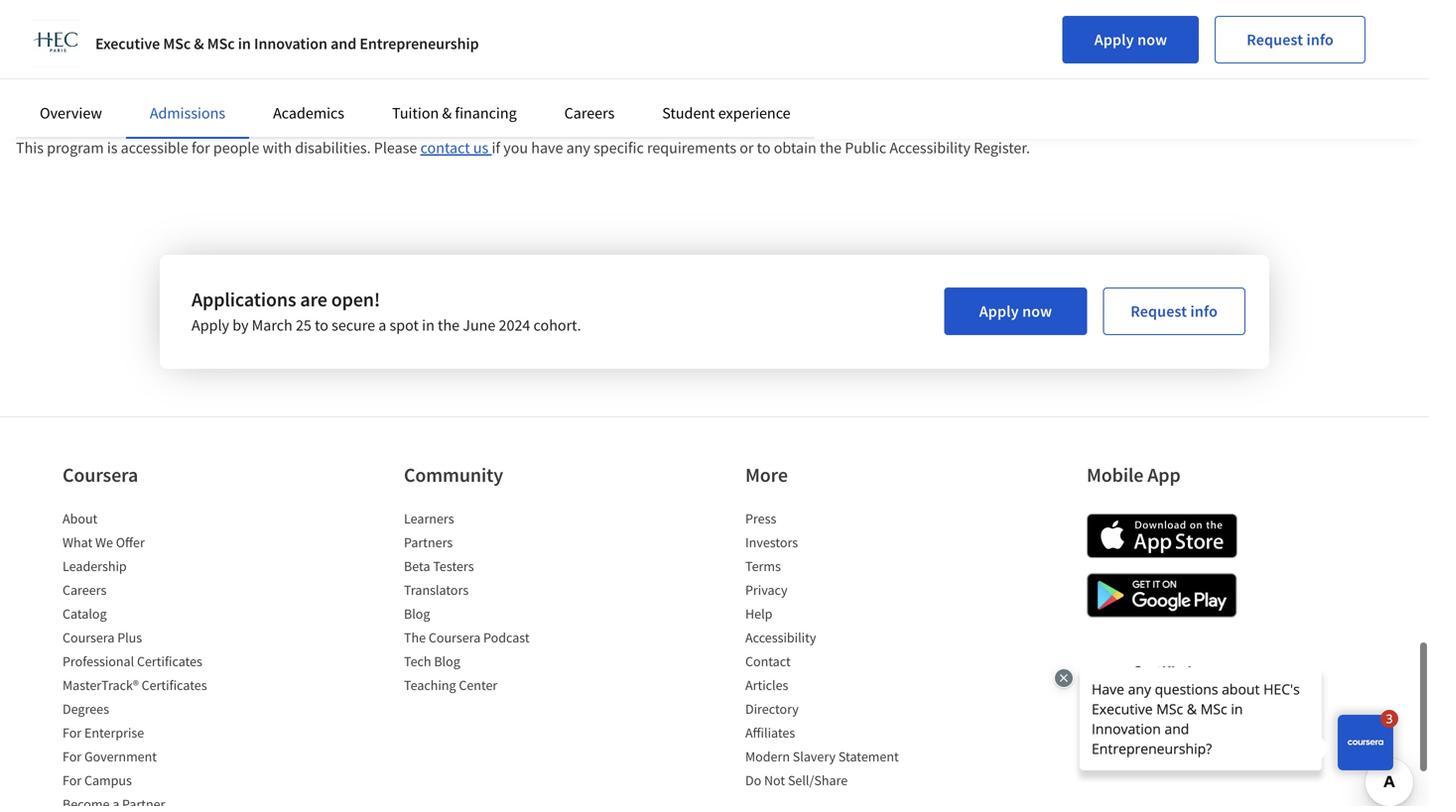 Task type: describe. For each thing, give the bounding box(es) containing it.
teaching center link
[[404, 677, 497, 695]]

mastertrack®
[[63, 677, 139, 695]]

1 vertical spatial with
[[262, 138, 292, 158]]

1 horizontal spatial entrepreneurship
[[702, 52, 818, 71]]

info for apply by march 25 to secure a spot in the june 2024 cohort.
[[1190, 302, 1218, 322]]

the
[[404, 629, 426, 647]]

university certificate in innovation management and entrepreneurship link
[[351, 52, 818, 71]]

0 vertical spatial certificates
[[137, 653, 202, 671]]

1 vertical spatial certificates
[[142, 677, 207, 695]]

0 vertical spatial have
[[242, 52, 274, 71]]

2 horizontal spatial innovation
[[1038, 52, 1110, 71]]

center
[[459, 677, 497, 695]]

0 vertical spatial careers link
[[564, 103, 615, 123]]

25
[[296, 316, 311, 335]]

in left leading
[[967, 52, 979, 71]]

learners link
[[404, 510, 454, 528]]

1 horizontal spatial university
[[351, 52, 418, 71]]

contact link
[[745, 653, 791, 671]]

partners link
[[404, 534, 453, 552]]

learners
[[404, 510, 454, 528]]

blog link
[[404, 605, 430, 623]]

accessibility link
[[745, 629, 816, 647]]

learners partners beta testers translators blog the coursera podcast tech blog teaching center
[[404, 510, 530, 695]]

directory
[[745, 701, 799, 718]]

open!
[[331, 287, 380, 312]]

overview
[[40, 103, 102, 123]]

degrees link
[[63, 701, 109, 718]]

tuition
[[392, 103, 439, 123]]

podcast
[[483, 629, 530, 647]]

degree.
[[654, 75, 703, 95]]

based
[[1266, 52, 1307, 71]]

apply now for apply by march 25 to secure a spot in the june 2024 cohort.
[[979, 302, 1052, 322]]

leadership link
[[63, 558, 127, 576]]

list for community
[[404, 509, 573, 700]]

statement
[[838, 748, 899, 766]]

earn
[[490, 75, 520, 95]]

accessible
[[121, 138, 188, 158]]

if
[[35, 52, 44, 71]]

now for executive msc & msc in innovation and entrepreneurship
[[1137, 30, 1167, 50]]

academics link
[[273, 103, 344, 123]]

directory link
[[745, 701, 799, 718]]

credits
[[523, 75, 569, 95]]

please
[[374, 138, 417, 158]]

privacy link
[[745, 582, 787, 599]]

0 horizontal spatial entrepreneurship
[[360, 34, 479, 54]]

for campus link
[[63, 772, 132, 790]]

2 horizontal spatial the
[[820, 138, 842, 158]]

apply now button for apply by march 25 to secure a spot in the june 2024 cohort.
[[944, 288, 1087, 335]]

affiliates link
[[745, 724, 795, 742]]

now for apply by march 25 to secure a spot in the june 2024 cohort.
[[1022, 302, 1052, 322]]

0 horizontal spatial you
[[47, 52, 71, 71]]

logo of certified b corporation image
[[1121, 655, 1202, 774]]

march
[[252, 316, 293, 335]]

for
[[192, 138, 210, 158]]

tuition & financing link
[[392, 103, 517, 123]]

requirements
[[647, 138, 736, 158]]

app
[[1147, 463, 1181, 488]]

request info button for apply by march 25 to secure a spot in the june 2024 cohort.
[[1103, 288, 1245, 335]]

press link
[[745, 510, 776, 528]]

professional certificates link
[[63, 653, 202, 671]]

modern
[[745, 748, 790, 766]]

1 msc from the left
[[163, 34, 191, 54]]

if you are currently enrolled, or have completed university certificate in innovation management and entrepreneurship university certificate in leading innovation with creativity or
[[35, 52, 1229, 71]]

register.
[[974, 138, 1030, 158]]

terms link
[[745, 558, 781, 576]]

about
[[63, 510, 98, 528]]

currently
[[99, 52, 159, 71]]

university inside trust based leadership university certificate
[[35, 75, 102, 95]]

the coursera podcast link
[[404, 629, 530, 647]]

beta
[[404, 558, 430, 576]]

to inside applications are open! apply by march 25 to secure a spot in the june 2024 cohort.
[[315, 316, 328, 335]]

2 msc from the left
[[207, 34, 235, 54]]

the for open!
[[438, 316, 460, 335]]

translators
[[404, 582, 469, 599]]

management
[[583, 52, 670, 71]]

tech
[[404, 653, 431, 671]]

1 horizontal spatial accessibility
[[889, 138, 970, 158]]

executive
[[95, 34, 160, 54]]

trust based leadership university certificate link
[[35, 52, 1383, 95]]

2 for from the top
[[63, 748, 82, 766]]

contact
[[420, 138, 470, 158]]

apply now button for executive msc & msc in innovation and entrepreneurship
[[1063, 16, 1199, 64]]

financing
[[455, 103, 517, 123]]

testers
[[433, 558, 474, 576]]

coursera up about link
[[63, 463, 138, 488]]

press
[[745, 510, 776, 528]]

articles
[[745, 677, 788, 695]]

1 horizontal spatial blog
[[434, 653, 460, 671]]

list for coursera
[[63, 509, 231, 807]]

apply inside applications are open! apply by march 25 to secure a spot in the june 2024 cohort.
[[192, 316, 229, 335]]

june
[[463, 316, 496, 335]]

affiliates
[[745, 724, 795, 742]]

campus
[[84, 772, 132, 790]]

creativity
[[1145, 52, 1209, 71]]

help link
[[745, 605, 772, 623]]

spot
[[390, 316, 419, 335]]

people
[[213, 138, 259, 158]]

tuition & financing
[[392, 103, 517, 123]]

accessibility inside "press investors terms privacy help accessibility contact articles directory affiliates modern slavery statement do not sell/share"
[[745, 629, 816, 647]]

request info button for executive msc & msc in innovation and entrepreneurship
[[1215, 16, 1366, 64]]

trust
[[1229, 52, 1263, 71]]

2 horizontal spatial or
[[1212, 52, 1226, 71]]

contact us link
[[420, 138, 492, 158]]

not
[[764, 772, 785, 790]]

exam
[[332, 75, 368, 95]]

a
[[378, 316, 386, 335]]

leadership inside trust based leadership university certificate
[[1310, 52, 1383, 71]]

request info for executive msc & msc in innovation and entrepreneurship
[[1247, 30, 1334, 50]]

coursera for learners partners beta testers translators blog the coursera podcast tech blog teaching center
[[429, 629, 481, 647]]

this program is accessible for people with disabilities. please contact us if you have any specific requirements or to obtain the public accessibility register.
[[16, 138, 1030, 158]]

student experience
[[662, 103, 791, 123]]

catalog
[[63, 605, 107, 623]]

the for your
[[629, 75, 651, 95]]

student experience link
[[662, 103, 791, 123]]

1 vertical spatial have
[[531, 138, 563, 158]]



Task type: vqa. For each thing, say whether or not it's contained in the screenshot.
will
no



Task type: locate. For each thing, give the bounding box(es) containing it.
the left june
[[438, 316, 460, 335]]

0 vertical spatial leadership
[[1310, 52, 1383, 71]]

you right "if"
[[503, 138, 528, 158]]

modern slavery statement link
[[745, 748, 899, 766]]

0 horizontal spatial list
[[63, 509, 231, 807]]

innovation up credits
[[508, 52, 580, 71]]

careers link down the towards
[[564, 103, 615, 123]]

1 vertical spatial leadership
[[63, 558, 127, 576]]

professional
[[63, 653, 134, 671]]

do
[[745, 772, 761, 790]]

0 vertical spatial apply now
[[1094, 30, 1167, 50]]

1 horizontal spatial or
[[740, 138, 754, 158]]

0 vertical spatial careers
[[564, 103, 615, 123]]

2 horizontal spatial list
[[745, 509, 914, 795]]

or down experience
[[740, 138, 754, 158]]

now
[[1137, 30, 1167, 50], [1022, 302, 1052, 322]]

plus
[[117, 629, 142, 647]]

1 horizontal spatial careers link
[[564, 103, 615, 123]]

certificate
[[421, 52, 489, 71], [895, 52, 964, 71], [105, 75, 173, 95]]

request for apply by march 25 to secure a spot in the june 2024 cohort.
[[1131, 302, 1187, 322]]

careers down the towards
[[564, 103, 615, 123]]

1 for from the top
[[63, 724, 82, 742]]

list containing about
[[63, 509, 231, 807]]

1 vertical spatial you
[[503, 138, 528, 158]]

translators link
[[404, 582, 469, 599]]

1 vertical spatial careers link
[[63, 582, 107, 599]]

to left earn
[[474, 75, 487, 95]]

&
[[194, 34, 204, 54], [442, 103, 452, 123]]

are up 25
[[300, 287, 327, 312]]

0 horizontal spatial university
[[35, 75, 102, 95]]

1 horizontal spatial have
[[531, 138, 563, 158]]

to left obtain
[[757, 138, 771, 158]]

0 horizontal spatial careers link
[[63, 582, 107, 599]]

1 horizontal spatial you
[[503, 138, 528, 158]]

0 horizontal spatial the
[[438, 316, 460, 335]]

0 vertical spatial request
[[1247, 30, 1303, 50]]

beta testers link
[[404, 558, 474, 576]]

accessibility up contact
[[745, 629, 816, 647]]

university up 'results'
[[351, 52, 418, 71]]

msc up "submit"
[[207, 34, 235, 54]]

1 horizontal spatial now
[[1137, 30, 1167, 50]]

0 horizontal spatial with
[[262, 138, 292, 158]]

about link
[[63, 510, 98, 528]]

apply
[[1094, 30, 1134, 50], [979, 302, 1019, 322], [192, 316, 229, 335]]

0 horizontal spatial are
[[74, 52, 96, 71]]

0 horizontal spatial to
[[315, 316, 328, 335]]

articles link
[[745, 677, 788, 695]]

1 horizontal spatial info
[[1306, 30, 1334, 50]]

2 horizontal spatial university
[[825, 52, 892, 71]]

to right 25
[[315, 316, 328, 335]]

and up exam
[[331, 34, 356, 54]]

your
[[230, 75, 260, 95]]

1 vertical spatial request info button
[[1103, 288, 1245, 335]]

1 horizontal spatial innovation
[[508, 52, 580, 71]]

1 horizontal spatial apply
[[979, 302, 1019, 322]]

apply now
[[1094, 30, 1167, 50], [979, 302, 1052, 322]]

& up "submit"
[[194, 34, 204, 54]]

innovation
[[254, 34, 327, 54], [508, 52, 580, 71], [1038, 52, 1110, 71]]

certificates down professional certificates "link"
[[142, 677, 207, 695]]

0 vertical spatial for
[[63, 724, 82, 742]]

about what we offer leadership careers catalog coursera plus professional certificates mastertrack® certificates degrees for enterprise for government for campus
[[63, 510, 207, 790]]

obtain
[[774, 138, 816, 158]]

entrepreneurship up , submit your proctored exam results in order to earn credits towards the degree.
[[360, 34, 479, 54]]

entrepreneurship
[[360, 34, 479, 54], [702, 52, 818, 71]]

0 horizontal spatial &
[[194, 34, 204, 54]]

0 horizontal spatial careers
[[63, 582, 107, 599]]

mastertrack® certificates link
[[63, 677, 207, 695]]

0 horizontal spatial now
[[1022, 302, 1052, 322]]

msc
[[163, 34, 191, 54], [207, 34, 235, 54]]

applications
[[192, 287, 296, 312]]

0 horizontal spatial blog
[[404, 605, 430, 623]]

0 vertical spatial apply now button
[[1063, 16, 1199, 64]]

certificate inside trust based leadership university certificate
[[105, 75, 173, 95]]

download on the app store image
[[1087, 514, 1237, 559]]

completed
[[277, 52, 348, 71]]

leadership right based
[[1310, 52, 1383, 71]]

0 horizontal spatial accessibility
[[745, 629, 816, 647]]

1 vertical spatial apply now button
[[944, 288, 1087, 335]]

request for executive msc & msc in innovation and entrepreneurship
[[1247, 30, 1303, 50]]

0 vertical spatial now
[[1137, 30, 1167, 50]]

list
[[63, 509, 231, 807], [404, 509, 573, 700], [745, 509, 914, 795]]

1 vertical spatial blog
[[434, 653, 460, 671]]

2 vertical spatial to
[[315, 316, 328, 335]]

for left campus
[[63, 772, 82, 790]]

2 horizontal spatial apply
[[1094, 30, 1134, 50]]

by
[[232, 316, 249, 335]]

for up the for campus link
[[63, 748, 82, 766]]

careers
[[564, 103, 615, 123], [63, 582, 107, 599]]

more
[[745, 463, 788, 488]]

admissions link
[[150, 103, 225, 123]]

request info button
[[1215, 16, 1366, 64], [1103, 288, 1245, 335]]

1 horizontal spatial &
[[442, 103, 452, 123]]

1 vertical spatial accessibility
[[745, 629, 816, 647]]

1 vertical spatial request
[[1131, 302, 1187, 322]]

blog up teaching center link
[[434, 653, 460, 671]]

are left currently
[[74, 52, 96, 71]]

certificate down currently
[[105, 75, 173, 95]]

university up public
[[825, 52, 892, 71]]

mobile app
[[1087, 463, 1181, 488]]

careers link up 'catalog' link
[[63, 582, 107, 599]]

1 vertical spatial request info
[[1131, 302, 1218, 322]]

enterprise
[[84, 724, 144, 742]]

do not sell/share link
[[745, 772, 848, 790]]

offer
[[116, 534, 145, 552]]

0 horizontal spatial and
[[331, 34, 356, 54]]

certificate left leading
[[895, 52, 964, 71]]

1 vertical spatial careers
[[63, 582, 107, 599]]

submit
[[180, 75, 227, 95]]

2 list from the left
[[404, 509, 573, 700]]

enrolled,
[[162, 52, 221, 71]]

0 horizontal spatial leadership
[[63, 558, 127, 576]]

0 horizontal spatial apply
[[192, 316, 229, 335]]

contact
[[745, 653, 791, 671]]

innovation up proctored
[[254, 34, 327, 54]]

request info for apply by march 25 to secure a spot in the june 2024 cohort.
[[1131, 302, 1218, 322]]

1 horizontal spatial certificate
[[421, 52, 489, 71]]

you right if
[[47, 52, 71, 71]]

for down 'degrees' link
[[63, 724, 82, 742]]

1 horizontal spatial leadership
[[1310, 52, 1383, 71]]

with left creativity
[[1113, 52, 1142, 71]]

sell/share
[[788, 772, 848, 790]]

coursera for about what we offer leadership careers catalog coursera plus professional certificates mastertrack® certificates degrees for enterprise for government for campus
[[63, 629, 115, 647]]

0 horizontal spatial info
[[1190, 302, 1218, 322]]

with right people
[[262, 138, 292, 158]]

in up earn
[[493, 52, 505, 71]]

0 horizontal spatial have
[[242, 52, 274, 71]]

university up overview link
[[35, 75, 102, 95]]

disabilities.
[[295, 138, 371, 158]]

list containing learners
[[404, 509, 573, 700]]

and up degree.
[[673, 52, 699, 71]]

innovation right leading
[[1038, 52, 1110, 71]]

in inside applications are open! apply by march 25 to secure a spot in the june 2024 cohort.
[[422, 316, 434, 335]]

& down order
[[442, 103, 452, 123]]

apply now for executive msc & msc in innovation and entrepreneurship
[[1094, 30, 1167, 50]]

coursera inside the learners partners beta testers translators blog the coursera podcast tech blog teaching center
[[429, 629, 481, 647]]

help
[[745, 605, 772, 623]]

apply for executive msc & msc in innovation and entrepreneurship
[[1094, 30, 1134, 50]]

list item
[[63, 795, 231, 807]]

university certificate in leading innovation with creativity link
[[825, 52, 1209, 71]]

investors
[[745, 534, 798, 552]]

leadership inside about what we offer leadership careers catalog coursera plus professional certificates mastertrack® certificates degrees for enterprise for government for campus
[[63, 558, 127, 576]]

1 horizontal spatial list
[[404, 509, 573, 700]]

for
[[63, 724, 82, 742], [63, 748, 82, 766], [63, 772, 82, 790]]

we
[[95, 534, 113, 552]]

towards
[[572, 75, 625, 95]]

leadership
[[1310, 52, 1383, 71], [63, 558, 127, 576]]

3 for from the top
[[63, 772, 82, 790]]

request info
[[1247, 30, 1334, 50], [1131, 302, 1218, 322]]

or left trust
[[1212, 52, 1226, 71]]

program
[[47, 138, 104, 158]]

us
[[473, 138, 489, 158]]

if
[[492, 138, 500, 158]]

1 horizontal spatial the
[[629, 75, 651, 95]]

list for more
[[745, 509, 914, 795]]

the inside applications are open! apply by march 25 to secure a spot in the june 2024 cohort.
[[438, 316, 460, 335]]

1 vertical spatial info
[[1190, 302, 1218, 322]]

0 horizontal spatial innovation
[[254, 34, 327, 54]]

coursera inside about what we offer leadership careers catalog coursera plus professional certificates mastertrack® certificates degrees for enterprise for government for campus
[[63, 629, 115, 647]]

partners
[[404, 534, 453, 552]]

degrees
[[63, 701, 109, 718]]

1 vertical spatial are
[[300, 287, 327, 312]]

0 vertical spatial info
[[1306, 30, 1334, 50]]

0 vertical spatial blog
[[404, 605, 430, 623]]

for government link
[[63, 748, 157, 766]]

have left any
[[531, 138, 563, 158]]

entrepreneurship up experience
[[702, 52, 818, 71]]

2024
[[499, 316, 530, 335]]

have up 'your'
[[242, 52, 274, 71]]

what we offer link
[[63, 534, 145, 552]]

0 horizontal spatial request info
[[1131, 302, 1218, 322]]

1 list from the left
[[63, 509, 231, 807]]

the left public
[[820, 138, 842, 158]]

request
[[1247, 30, 1303, 50], [1131, 302, 1187, 322]]

1 horizontal spatial with
[[1113, 52, 1142, 71]]

community
[[404, 463, 503, 488]]

, submit your proctored exam results in order to earn credits towards the degree.
[[173, 75, 703, 95]]

or up 'your'
[[225, 52, 239, 71]]

1 vertical spatial apply now
[[979, 302, 1052, 322]]

1 vertical spatial for
[[63, 748, 82, 766]]

leading
[[982, 52, 1035, 71]]

1 horizontal spatial apply now
[[1094, 30, 1167, 50]]

hec paris logo image
[[32, 20, 79, 67]]

1 horizontal spatial and
[[673, 52, 699, 71]]

certificate up order
[[421, 52, 489, 71]]

in up 'your'
[[238, 34, 251, 54]]

0 horizontal spatial or
[[225, 52, 239, 71]]

get it on google play image
[[1087, 574, 1237, 618]]

coursera up tech blog link
[[429, 629, 481, 647]]

leadership down what we offer link
[[63, 558, 127, 576]]

0 horizontal spatial msc
[[163, 34, 191, 54]]

blog up the
[[404, 605, 430, 623]]

2 vertical spatial the
[[438, 316, 460, 335]]

careers inside about what we offer leadership careers catalog coursera plus professional certificates mastertrack® certificates degrees for enterprise for government for campus
[[63, 582, 107, 599]]

0 vertical spatial request info button
[[1215, 16, 1366, 64]]

list containing press
[[745, 509, 914, 795]]

2 horizontal spatial certificate
[[895, 52, 964, 71]]

1 vertical spatial to
[[757, 138, 771, 158]]

0 vertical spatial are
[[74, 52, 96, 71]]

for enterprise link
[[63, 724, 144, 742]]

1 horizontal spatial request info
[[1247, 30, 1334, 50]]

tech blog link
[[404, 653, 460, 671]]

you
[[47, 52, 71, 71], [503, 138, 528, 158]]

careers up 'catalog' link
[[63, 582, 107, 599]]

investors link
[[745, 534, 798, 552]]

1 vertical spatial the
[[820, 138, 842, 158]]

apply for apply by march 25 to secure a spot in the june 2024 cohort.
[[979, 302, 1019, 322]]

applications are open! apply by march 25 to secure a spot in the june 2024 cohort.
[[192, 287, 581, 335]]

this
[[16, 138, 44, 158]]

info
[[1306, 30, 1334, 50], [1190, 302, 1218, 322]]

1 horizontal spatial request
[[1247, 30, 1303, 50]]

1 horizontal spatial careers
[[564, 103, 615, 123]]

1 horizontal spatial msc
[[207, 34, 235, 54]]

executive msc & msc in innovation and entrepreneurship
[[95, 34, 479, 54]]

2 horizontal spatial to
[[757, 138, 771, 158]]

2 vertical spatial for
[[63, 772, 82, 790]]

accessibility right public
[[889, 138, 970, 158]]

1 vertical spatial &
[[442, 103, 452, 123]]

or
[[225, 52, 239, 71], [1212, 52, 1226, 71], [740, 138, 754, 158]]

msc up ,
[[163, 34, 191, 54]]

0 horizontal spatial request
[[1131, 302, 1187, 322]]

0 horizontal spatial apply now
[[979, 302, 1052, 322]]

certificates up mastertrack® certificates link
[[137, 653, 202, 671]]

0 vertical spatial &
[[194, 34, 204, 54]]

coursera down 'catalog' link
[[63, 629, 115, 647]]

experience
[[718, 103, 791, 123]]

0 vertical spatial to
[[474, 75, 487, 95]]

0 vertical spatial you
[[47, 52, 71, 71]]

apply now button
[[1063, 16, 1199, 64], [944, 288, 1087, 335]]

0 vertical spatial the
[[629, 75, 651, 95]]

info for executive msc & msc in innovation and entrepreneurship
[[1306, 30, 1334, 50]]

overview link
[[40, 103, 102, 123]]

the down 'if you are currently enrolled, or have completed university certificate in innovation management and entrepreneurship university certificate in leading innovation with creativity or' at the top
[[629, 75, 651, 95]]

public
[[845, 138, 886, 158]]

privacy
[[745, 582, 787, 599]]

0 vertical spatial accessibility
[[889, 138, 970, 158]]

1 vertical spatial now
[[1022, 302, 1052, 322]]

press investors terms privacy help accessibility contact articles directory affiliates modern slavery statement do not sell/share
[[745, 510, 899, 790]]

0 vertical spatial with
[[1113, 52, 1142, 71]]

what
[[63, 534, 93, 552]]

1 horizontal spatial to
[[474, 75, 487, 95]]

are inside applications are open! apply by march 25 to secure a spot in the june 2024 cohort.
[[300, 287, 327, 312]]

secure
[[332, 316, 375, 335]]

in left order
[[418, 75, 431, 95]]

in right spot
[[422, 316, 434, 335]]

3 list from the left
[[745, 509, 914, 795]]



